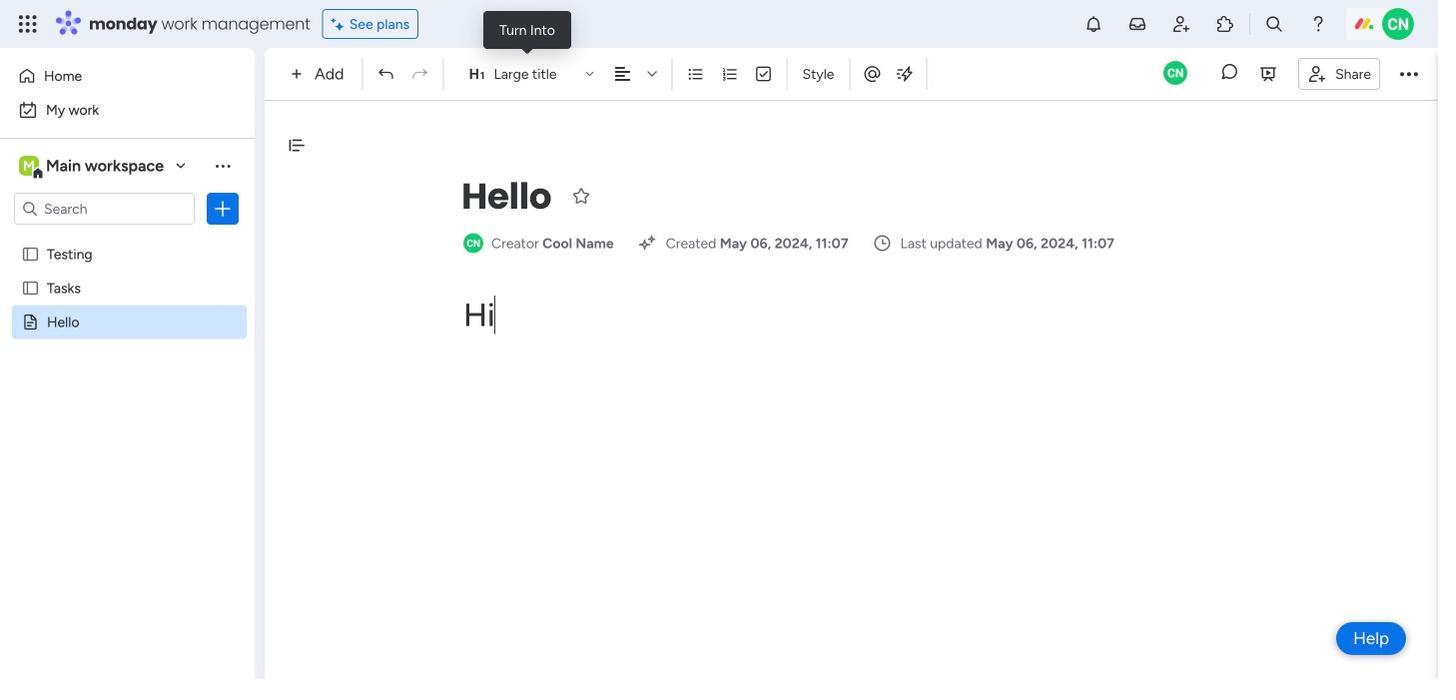 Task type: locate. For each thing, give the bounding box(es) containing it.
public board image down public board image
[[21, 313, 40, 332]]

cool name image
[[1383, 8, 1415, 40]]

update feed image
[[1128, 14, 1148, 34]]

None field
[[457, 170, 557, 222]]

0 vertical spatial public board image
[[21, 245, 40, 264]]

undo ⌘+z image
[[377, 65, 395, 83]]

2 public board image from the top
[[21, 313, 40, 332]]

public board image
[[21, 245, 40, 264], [21, 313, 40, 332]]

see plans image
[[331, 13, 349, 35]]

1 vertical spatial public board image
[[21, 313, 40, 332]]

workspace options image
[[213, 156, 233, 176]]

1 public board image from the top
[[21, 245, 40, 264]]

mention image
[[863, 64, 883, 84]]

2 vertical spatial option
[[0, 236, 255, 240]]

v2 ellipsis image
[[1401, 61, 1419, 87]]

dynamic values image
[[895, 64, 915, 84]]

help image
[[1309, 14, 1329, 34]]

bulleted list image
[[687, 65, 705, 83]]

public board image
[[21, 279, 40, 298]]

select product image
[[18, 14, 38, 34]]

public board image up public board image
[[21, 245, 40, 264]]

list box
[[0, 233, 255, 609]]

1 vertical spatial option
[[12, 94, 243, 126]]

checklist image
[[755, 65, 773, 83]]

0 vertical spatial option
[[12, 60, 243, 92]]

option
[[12, 60, 243, 92], [12, 94, 243, 126], [0, 236, 255, 240]]

monday marketplace image
[[1216, 14, 1236, 34]]



Task type: vqa. For each thing, say whether or not it's contained in the screenshot.
COLUMN HEADER
no



Task type: describe. For each thing, give the bounding box(es) containing it.
invite members image
[[1172, 14, 1192, 34]]

Search in workspace field
[[42, 197, 167, 220]]

workspace image
[[19, 155, 39, 177]]

add to favorites image
[[572, 186, 592, 206]]

workspace selection element
[[19, 154, 167, 180]]

search everything image
[[1265, 14, 1285, 34]]

board activity image
[[1164, 61, 1188, 85]]

options image
[[213, 199, 233, 219]]

notifications image
[[1084, 14, 1104, 34]]

numbered list image
[[721, 65, 739, 83]]



